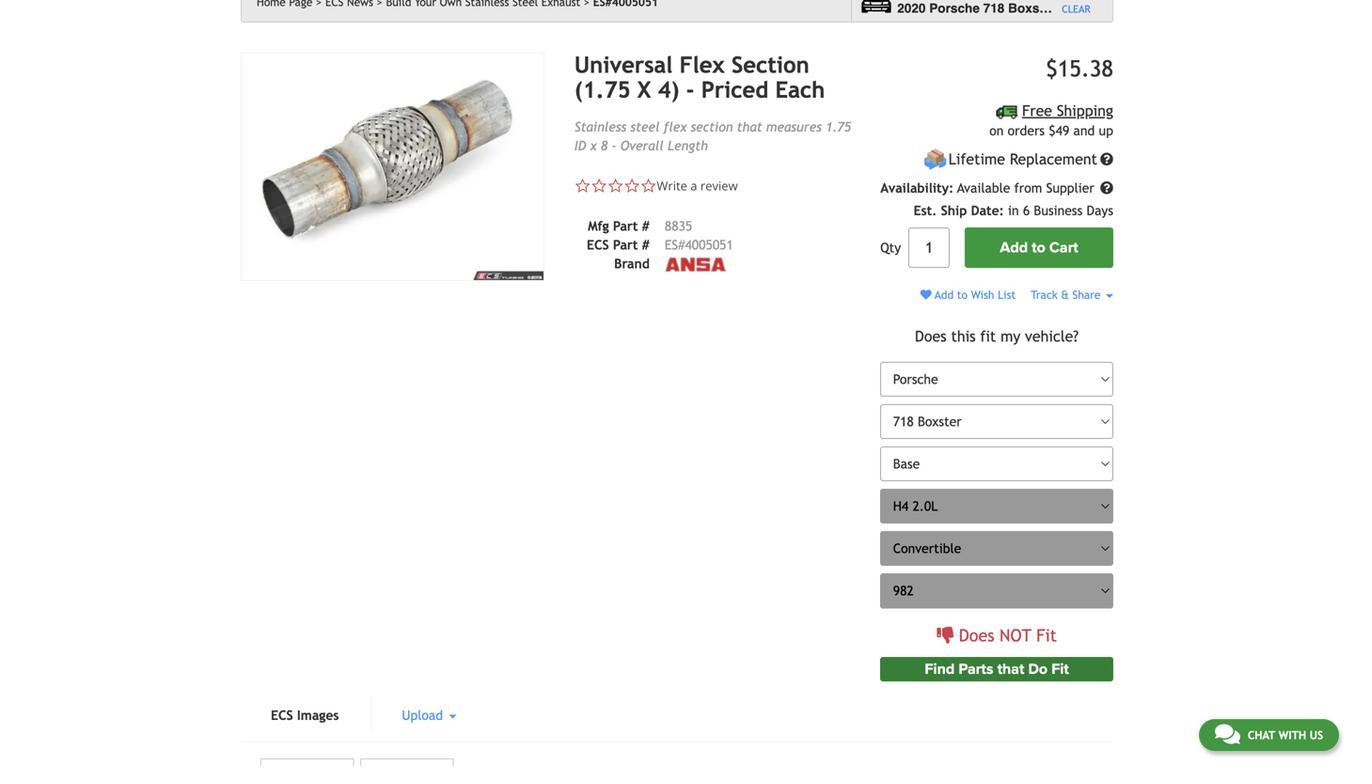 Task type: locate. For each thing, give the bounding box(es) containing it.
# left 8835
[[642, 219, 650, 234]]

$49
[[1049, 123, 1070, 138]]

1 horizontal spatial ecs
[[587, 237, 609, 252]]

empty star image
[[591, 178, 608, 194], [641, 178, 657, 194]]

0 vertical spatial ecs
[[587, 237, 609, 252]]

fit right not
[[1037, 626, 1057, 646]]

1 horizontal spatial add
[[1000, 239, 1028, 257]]

empty star image up mfg part #
[[608, 178, 624, 194]]

2 question circle image from the top
[[1101, 182, 1114, 195]]

add
[[1000, 239, 1028, 257], [935, 288, 954, 302]]

question circle image down up
[[1101, 153, 1114, 166]]

#
[[642, 219, 650, 234], [642, 237, 650, 252]]

to
[[1032, 239, 1046, 257], [957, 288, 968, 302]]

ansa image
[[665, 258, 726, 272]]

0 vertical spatial that
[[737, 119, 763, 134]]

does for does not fit
[[959, 626, 995, 646]]

not
[[1000, 626, 1032, 646]]

0 vertical spatial to
[[1032, 239, 1046, 257]]

ecs left "images"
[[271, 708, 293, 723]]

4005051
[[685, 237, 734, 252]]

write a review link
[[657, 177, 738, 194]]

- inside stainless steel flex section that measures 1.75 id x 8 - overall length
[[612, 138, 617, 153]]

es#4005051 - 8835 - universal flex section (1.75 x 4) - priced each - stainless steel flex section that measures 1.75 id x 8 - overall length - ansa - audi volkswagen image
[[241, 53, 545, 281], [261, 759, 354, 767], [360, 759, 454, 767]]

add for add to cart
[[1000, 239, 1028, 257]]

flex
[[664, 119, 687, 134]]

does not fit
[[959, 626, 1057, 646]]

0 horizontal spatial -
[[612, 138, 617, 153]]

section
[[691, 119, 733, 134]]

replacement
[[1010, 151, 1098, 168]]

0 horizontal spatial to
[[957, 288, 968, 302]]

that right the section
[[737, 119, 763, 134]]

fit
[[1037, 626, 1057, 646], [1052, 661, 1069, 679]]

track
[[1031, 288, 1058, 302]]

write a review
[[657, 177, 738, 194]]

1.75
[[826, 119, 851, 134]]

0 horizontal spatial does
[[915, 328, 947, 345]]

empty star image down id
[[575, 178, 591, 194]]

0 vertical spatial #
[[642, 219, 650, 234]]

comments image
[[1215, 723, 1241, 746]]

# up 'brand'
[[642, 237, 650, 252]]

to left cart
[[1032, 239, 1046, 257]]

lifetime
[[949, 151, 1006, 168]]

1 vertical spatial does
[[959, 626, 995, 646]]

fit
[[981, 328, 996, 345]]

does
[[915, 328, 947, 345], [959, 626, 995, 646]]

that inside find parts that do fit button
[[998, 661, 1025, 679]]

question circle image up days
[[1101, 182, 1114, 195]]

do
[[1029, 661, 1048, 679]]

0 vertical spatial part
[[613, 219, 638, 234]]

track & share
[[1031, 288, 1104, 302]]

does right thumbs down image
[[959, 626, 995, 646]]

1 horizontal spatial does
[[959, 626, 995, 646]]

0 horizontal spatial add
[[935, 288, 954, 302]]

1 vertical spatial add
[[935, 288, 954, 302]]

wish
[[971, 288, 995, 302]]

None text field
[[909, 228, 950, 268]]

1 horizontal spatial empty star image
[[641, 178, 657, 194]]

section
[[732, 52, 810, 78]]

-
[[686, 77, 695, 103], [612, 138, 617, 153]]

to left wish
[[957, 288, 968, 302]]

empty star image up mfg
[[591, 178, 608, 194]]

availability:
[[881, 181, 954, 196]]

overall
[[621, 138, 664, 153]]

0 vertical spatial does
[[915, 328, 947, 345]]

length
[[668, 138, 708, 153]]

to inside 'add to cart' button
[[1032, 239, 1046, 257]]

empty star image
[[575, 178, 591, 194], [608, 178, 624, 194], [624, 178, 641, 194]]

list
[[998, 288, 1016, 302]]

ecs
[[587, 237, 609, 252], [271, 708, 293, 723]]

1 vertical spatial to
[[957, 288, 968, 302]]

find parts that do fit
[[925, 661, 1069, 679]]

add to cart
[[1000, 239, 1079, 257]]

thumbs down image
[[937, 627, 954, 644]]

add for add to wish list
[[935, 288, 954, 302]]

priced
[[701, 77, 769, 103]]

0 horizontal spatial empty star image
[[591, 178, 608, 194]]

clear link
[[1062, 2, 1100, 17]]

2 # from the top
[[642, 237, 650, 252]]

heart image
[[921, 289, 932, 301]]

measures
[[766, 119, 822, 134]]

does left this
[[915, 328, 947, 345]]

ecs down mfg
[[587, 237, 609, 252]]

fit right the "do"
[[1052, 661, 1069, 679]]

es#
[[665, 237, 685, 252]]

2 empty star image from the left
[[641, 178, 657, 194]]

up
[[1099, 123, 1114, 138]]

universal flex section (1.75 x 4) - priced each
[[575, 52, 825, 103]]

with
[[1279, 729, 1307, 742]]

part inside "8835 ecs part #"
[[613, 237, 638, 252]]

8835 ecs part #
[[587, 219, 693, 252]]

clear
[[1062, 3, 1091, 15]]

1 vertical spatial that
[[998, 661, 1025, 679]]

to for cart
[[1032, 239, 1046, 257]]

1 vertical spatial -
[[612, 138, 617, 153]]

shipping
[[1057, 102, 1114, 119]]

part
[[613, 219, 638, 234], [613, 237, 638, 252]]

1 vertical spatial #
[[642, 237, 650, 252]]

stainless
[[575, 119, 627, 134]]

1 horizontal spatial that
[[998, 661, 1025, 679]]

add to wish list
[[932, 288, 1016, 302]]

- inside universal flex section (1.75 x 4) - priced each
[[686, 77, 695, 103]]

add right 'heart' image
[[935, 288, 954, 302]]

question circle image
[[1101, 153, 1114, 166], [1101, 182, 1114, 195]]

1 horizontal spatial to
[[1032, 239, 1046, 257]]

add inside button
[[1000, 239, 1028, 257]]

1 horizontal spatial -
[[686, 77, 695, 103]]

1 vertical spatial fit
[[1052, 661, 1069, 679]]

part up 'brand'
[[613, 237, 638, 252]]

est.
[[914, 203, 937, 218]]

15.38
[[1058, 56, 1114, 82]]

chat with us
[[1248, 729, 1324, 742]]

part right mfg
[[613, 219, 638, 234]]

- right 4)
[[686, 77, 695, 103]]

upload button
[[372, 697, 487, 735]]

0 vertical spatial add
[[1000, 239, 1028, 257]]

1 vertical spatial ecs
[[271, 708, 293, 723]]

ecs images link
[[241, 697, 369, 735]]

1 empty star image from the left
[[591, 178, 608, 194]]

0 vertical spatial question circle image
[[1101, 153, 1114, 166]]

stainless steel flex section that measures 1.75 id x 8 - overall length
[[575, 119, 851, 153]]

1 vertical spatial question circle image
[[1101, 182, 1114, 195]]

that
[[737, 119, 763, 134], [998, 661, 1025, 679]]

0 vertical spatial -
[[686, 77, 695, 103]]

1 question circle image from the top
[[1101, 153, 1114, 166]]

add to cart button
[[965, 228, 1114, 268]]

1 vertical spatial part
[[613, 237, 638, 252]]

- right 8
[[612, 138, 617, 153]]

empty star image down overall
[[641, 178, 657, 194]]

vehicle?
[[1025, 328, 1079, 345]]

empty star image left write
[[624, 178, 641, 194]]

2 part from the top
[[613, 237, 638, 252]]

0 horizontal spatial that
[[737, 119, 763, 134]]

add down 'est. ship date: in 6 business days'
[[1000, 239, 1028, 257]]

question circle image for available from supplier
[[1101, 182, 1114, 195]]

mfg part #
[[588, 219, 650, 234]]

qty
[[881, 240, 901, 256]]

that left the "do"
[[998, 661, 1025, 679]]

free
[[1022, 102, 1053, 119]]

ecs images
[[271, 708, 339, 723]]

2 empty star image from the left
[[608, 178, 624, 194]]



Task type: describe. For each thing, give the bounding box(es) containing it.
add to wish list link
[[921, 288, 1016, 302]]

4)
[[658, 77, 680, 103]]

to for wish
[[957, 288, 968, 302]]

question circle image for lifetime replacement
[[1101, 153, 1114, 166]]

1 part from the top
[[613, 219, 638, 234]]

ecs inside "8835 ecs part #"
[[587, 237, 609, 252]]

this
[[951, 328, 976, 345]]

lifetime replacement
[[949, 151, 1098, 168]]

steel
[[631, 119, 660, 134]]

from
[[1015, 181, 1043, 196]]

track & share button
[[1031, 288, 1114, 302]]

supplier
[[1047, 181, 1095, 196]]

fit inside button
[[1052, 661, 1069, 679]]

universal
[[575, 52, 673, 78]]

0 vertical spatial fit
[[1037, 626, 1057, 646]]

flex
[[680, 52, 725, 78]]

mfg
[[588, 219, 609, 234]]

date:
[[971, 203, 1004, 218]]

this product is lifetime replacement eligible image
[[924, 148, 947, 171]]

us
[[1310, 729, 1324, 742]]

est. ship date: in 6 business days
[[914, 203, 1114, 218]]

business
[[1034, 203, 1083, 218]]

1 empty star image from the left
[[575, 178, 591, 194]]

(1.75
[[575, 77, 631, 103]]

1 # from the top
[[642, 219, 650, 234]]

my
[[1001, 328, 1021, 345]]

and
[[1074, 123, 1095, 138]]

6
[[1023, 203, 1030, 218]]

upload
[[402, 708, 447, 723]]

that inside stainless steel flex section that measures 1.75 id x 8 - overall length
[[737, 119, 763, 134]]

a
[[691, 177, 698, 194]]

0 horizontal spatial ecs
[[271, 708, 293, 723]]

share
[[1073, 288, 1101, 302]]

# inside "8835 ecs part #"
[[642, 237, 650, 252]]

find
[[925, 661, 955, 679]]

in
[[1008, 203, 1019, 218]]

days
[[1087, 203, 1114, 218]]

on
[[990, 123, 1004, 138]]

review
[[701, 177, 738, 194]]

images
[[297, 708, 339, 723]]

write
[[657, 177, 688, 194]]

es# 4005051 brand
[[614, 237, 734, 271]]

each
[[776, 77, 825, 103]]

chat
[[1248, 729, 1276, 742]]

does for does this fit my vehicle?
[[915, 328, 947, 345]]

ship
[[941, 203, 967, 218]]

does this fit my vehicle?
[[915, 328, 1079, 345]]

find parts that do fit button
[[881, 658, 1114, 682]]

free shipping image
[[997, 106, 1019, 119]]

&
[[1062, 288, 1069, 302]]

3 empty star image from the left
[[624, 178, 641, 194]]

parts
[[959, 661, 994, 679]]

8
[[601, 138, 608, 153]]

brand
[[614, 256, 650, 271]]

8835
[[665, 219, 693, 234]]

orders
[[1008, 123, 1045, 138]]

free shipping on orders $49 and up
[[990, 102, 1114, 138]]

availability: available from supplier
[[881, 181, 1099, 196]]

cart
[[1050, 239, 1079, 257]]

x
[[638, 77, 651, 103]]

x
[[590, 138, 597, 153]]

id
[[575, 138, 586, 153]]

available
[[958, 181, 1011, 196]]

chat with us link
[[1199, 720, 1340, 752]]



Task type: vqa. For each thing, say whether or not it's contained in the screenshot.
empty star icon
yes



